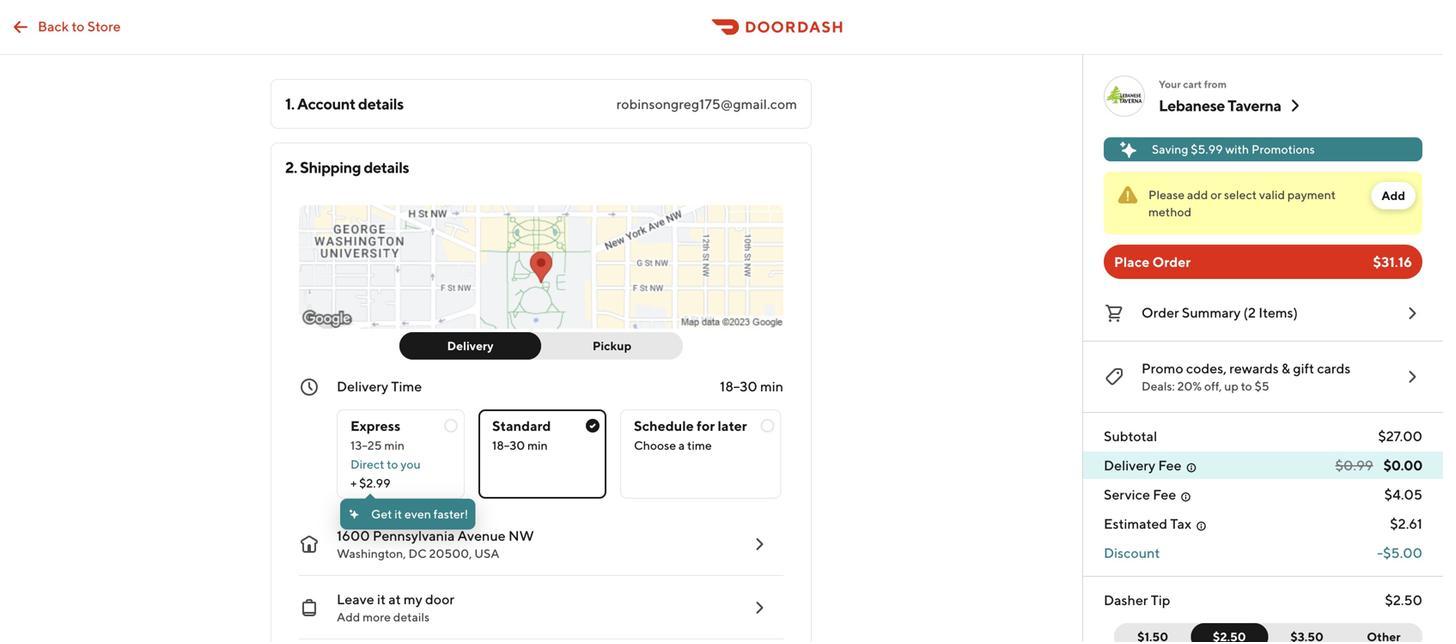 Task type: vqa. For each thing, say whether or not it's contained in the screenshot.
middle Delivery
yes



Task type: locate. For each thing, give the bounding box(es) containing it.
18–30 min down the standard
[[492, 439, 548, 453]]

details down my
[[393, 610, 430, 625]]

0 vertical spatial to
[[72, 18, 85, 34]]

0 horizontal spatial 18–30
[[492, 439, 525, 453]]

tip
[[1151, 592, 1171, 609]]

express
[[351, 418, 401, 434]]

to right "up"
[[1241, 379, 1253, 394]]

1 vertical spatial it
[[377, 592, 386, 608]]

valid
[[1259, 188, 1285, 202]]

even
[[405, 507, 431, 522]]

get it even faster! tooltip
[[340, 494, 475, 530]]

0 vertical spatial delivery
[[447, 339, 494, 353]]

1 vertical spatial 18–30 min
[[492, 439, 548, 453]]

or
[[1211, 188, 1222, 202]]

delivery or pickup selector option group
[[400, 333, 683, 360]]

back to store
[[38, 18, 121, 34]]

13–25 min direct to you + $2.99
[[351, 439, 421, 491]]

1 vertical spatial order
[[1142, 305, 1179, 321]]

back to store button
[[0, 10, 131, 44]]

2 vertical spatial to
[[387, 458, 398, 472]]

1 horizontal spatial to
[[387, 458, 398, 472]]

faster!
[[434, 507, 469, 522]]

it inside the leave it at my door add more details
[[377, 592, 386, 608]]

store
[[87, 18, 121, 34]]

it
[[395, 507, 402, 522], [377, 592, 386, 608]]

lebanese taverna
[[1159, 96, 1282, 115]]

None radio
[[337, 410, 465, 499], [479, 410, 607, 499], [620, 410, 782, 499], [337, 410, 465, 499], [479, 410, 607, 499], [620, 410, 782, 499]]

get it even faster!
[[371, 507, 469, 522]]

1 vertical spatial fee
[[1153, 487, 1177, 503]]

details inside the leave it at my door add more details
[[393, 610, 430, 625]]

0 horizontal spatial 18–30 min
[[492, 439, 548, 453]]

$2.61
[[1390, 516, 1423, 532]]

for
[[697, 418, 715, 434]]

0 vertical spatial details
[[358, 95, 404, 113]]

cart
[[1183, 78, 1202, 90]]

order right place
[[1153, 254, 1191, 270]]

details right "2. shipping"
[[364, 158, 409, 177]]

1 vertical spatial to
[[1241, 379, 1253, 394]]

0 horizontal spatial delivery
[[337, 378, 389, 395]]

details right 1. account
[[358, 95, 404, 113]]

schedule for later
[[634, 418, 747, 434]]

$0.00
[[1384, 458, 1423, 474]]

to inside '13–25 min direct to you + $2.99'
[[387, 458, 398, 472]]

1600
[[337, 528, 370, 544]]

it inside get it even faster! tooltip
[[395, 507, 402, 522]]

fee for service
[[1153, 487, 1177, 503]]

standard
[[492, 418, 551, 434]]

0 horizontal spatial add
[[337, 610, 360, 625]]

add down leave
[[337, 610, 360, 625]]

saving $5.99 with promotions
[[1152, 142, 1315, 156]]

2 horizontal spatial to
[[1241, 379, 1253, 394]]

$5
[[1255, 379, 1270, 394]]

order inside order summary (2 items) button
[[1142, 305, 1179, 321]]

18–30 min up the later
[[720, 378, 784, 395]]

2 vertical spatial details
[[393, 610, 430, 625]]

usa
[[474, 547, 500, 561]]

0 horizontal spatial min
[[384, 439, 405, 453]]

0 horizontal spatial it
[[377, 592, 386, 608]]

1 vertical spatial add
[[337, 610, 360, 625]]

1 vertical spatial 18–30
[[492, 439, 525, 453]]

delivery
[[447, 339, 494, 353], [337, 378, 389, 395], [1104, 458, 1156, 474]]

order summary (2 items)
[[1142, 305, 1298, 321]]

saving
[[1152, 142, 1189, 156]]

details for 2. shipping details
[[364, 158, 409, 177]]

robinsongreg175@gmail.com
[[617, 96, 797, 112]]

choose
[[634, 439, 676, 453]]

min inside '13–25 min direct to you + $2.99'
[[384, 439, 405, 453]]

1 vertical spatial details
[[364, 158, 409, 177]]

it for at
[[377, 592, 386, 608]]

None button
[[1114, 624, 1202, 643], [1191, 624, 1269, 643], [1258, 624, 1346, 643], [1345, 624, 1423, 643], [1114, 624, 1202, 643], [1191, 624, 1269, 643], [1258, 624, 1346, 643], [1345, 624, 1423, 643]]

order summary (2 items) button
[[1104, 300, 1423, 327]]

my
[[404, 592, 423, 608]]

status
[[1104, 172, 1423, 235]]

1 horizontal spatial add
[[1382, 189, 1406, 203]]

0 vertical spatial fee
[[1159, 458, 1182, 474]]

place
[[1114, 254, 1150, 270]]

2 horizontal spatial delivery
[[1104, 458, 1156, 474]]

to inside promo codes, rewards & gift cards deals: 20% off, up to $5
[[1241, 379, 1253, 394]]

taverna
[[1228, 96, 1282, 115]]

details
[[358, 95, 404, 113], [364, 158, 409, 177], [393, 610, 430, 625]]

direct
[[351, 458, 384, 472]]

18–30 down the standard
[[492, 439, 525, 453]]

18–30
[[720, 378, 758, 395], [492, 439, 525, 453]]

order
[[1153, 254, 1191, 270], [1142, 305, 1179, 321]]

1 vertical spatial delivery
[[337, 378, 389, 395]]

$2.99
[[359, 476, 391, 491]]

delivery time
[[337, 378, 422, 395]]

select
[[1224, 188, 1257, 202]]

discount
[[1104, 545, 1160, 561]]

add button
[[1372, 182, 1416, 210]]

18–30 up the later
[[720, 378, 758, 395]]

service
[[1104, 487, 1150, 503]]

add inside the leave it at my door add more details
[[337, 610, 360, 625]]

leave
[[337, 592, 374, 608]]

please add or select valid payment method
[[1149, 188, 1336, 219]]

it right get
[[395, 507, 402, 522]]

1 horizontal spatial delivery
[[447, 339, 494, 353]]

2 horizontal spatial min
[[760, 378, 784, 395]]

0 vertical spatial 18–30 min
[[720, 378, 784, 395]]

option group
[[337, 396, 784, 499]]

0 vertical spatial add
[[1382, 189, 1406, 203]]

your cart from
[[1159, 78, 1227, 90]]

0 horizontal spatial to
[[72, 18, 85, 34]]

to right back
[[72, 18, 85, 34]]

1. account
[[285, 95, 355, 113]]

1 horizontal spatial it
[[395, 507, 402, 522]]

off,
[[1205, 379, 1222, 394]]

up
[[1225, 379, 1239, 394]]

1 horizontal spatial 18–30
[[720, 378, 758, 395]]

0 vertical spatial it
[[395, 507, 402, 522]]

to
[[72, 18, 85, 34], [1241, 379, 1253, 394], [387, 458, 398, 472]]

it left 'at'
[[377, 592, 386, 608]]

fee
[[1159, 458, 1182, 474], [1153, 487, 1177, 503]]

please
[[1149, 188, 1185, 202]]

order left summary
[[1142, 305, 1179, 321]]

deals:
[[1142, 379, 1175, 394]]

to left you
[[387, 458, 398, 472]]

you
[[401, 458, 421, 472]]

add up $31.16 on the right of page
[[1382, 189, 1406, 203]]

gift
[[1293, 360, 1315, 377]]



Task type: describe. For each thing, give the bounding box(es) containing it.
add inside button
[[1382, 189, 1406, 203]]

0 vertical spatial 18–30
[[720, 378, 758, 395]]

time
[[687, 439, 712, 453]]

add
[[1187, 188, 1208, 202]]

leave it at my door add more details
[[337, 592, 454, 625]]

payment
[[1288, 188, 1336, 202]]

codes,
[[1187, 360, 1227, 377]]

pennsylvania
[[373, 528, 455, 544]]

$0.99
[[1336, 458, 1374, 474]]

method
[[1149, 205, 1192, 219]]

1 horizontal spatial 18–30 min
[[720, 378, 784, 395]]

$4.05
[[1385, 487, 1423, 503]]

more
[[363, 610, 391, 625]]

$5.99
[[1191, 142, 1223, 156]]

1. account details
[[285, 95, 404, 113]]

18–30 min inside 'option group'
[[492, 439, 548, 453]]

with
[[1226, 142, 1249, 156]]

Delivery radio
[[400, 333, 541, 360]]

&
[[1282, 360, 1291, 377]]

estimated
[[1104, 516, 1168, 532]]

13–25
[[351, 439, 382, 453]]

later
[[718, 418, 747, 434]]

pickup
[[593, 339, 632, 353]]

your
[[1159, 78, 1181, 90]]

0 vertical spatial order
[[1153, 254, 1191, 270]]

delivery inside radio
[[447, 339, 494, 353]]

get
[[371, 507, 392, 522]]

lebanese taverna button
[[1159, 95, 1306, 116]]

status containing please add or select valid payment method
[[1104, 172, 1423, 235]]

schedule
[[634, 418, 694, 434]]

subtotal
[[1104, 428, 1158, 445]]

summary
[[1182, 305, 1241, 321]]

it for even
[[395, 507, 402, 522]]

2 vertical spatial delivery
[[1104, 458, 1156, 474]]

promo codes, rewards & gift cards deals: 20% off, up to $5
[[1142, 360, 1351, 394]]

$31.16
[[1374, 254, 1413, 270]]

dasher tip
[[1104, 592, 1171, 609]]

choose a time
[[634, 439, 712, 453]]

a
[[679, 439, 685, 453]]

-$5.00
[[1377, 545, 1423, 561]]

back
[[38, 18, 69, 34]]

+
[[351, 476, 357, 491]]

tax
[[1171, 516, 1192, 532]]

(2
[[1244, 305, 1256, 321]]

avenue
[[458, 528, 506, 544]]

cards
[[1317, 360, 1351, 377]]

dc
[[409, 547, 427, 561]]

18–30 inside 'option group'
[[492, 439, 525, 453]]

2. shipping details
[[285, 158, 409, 177]]

time
[[391, 378, 422, 395]]

promo
[[1142, 360, 1184, 377]]

20500,
[[429, 547, 472, 561]]

-
[[1377, 545, 1383, 561]]

tip amount option group
[[1114, 624, 1423, 643]]

place order
[[1114, 254, 1191, 270]]

washington,
[[337, 547, 406, 561]]

Pickup radio
[[531, 333, 683, 360]]

saving $5.99 with promotions button
[[1104, 137, 1423, 162]]

$5.00
[[1383, 545, 1423, 561]]

nw
[[509, 528, 534, 544]]

at
[[389, 592, 401, 608]]

details for 1. account details
[[358, 95, 404, 113]]

$2.50
[[1385, 592, 1423, 609]]

dasher
[[1104, 592, 1148, 609]]

door
[[425, 592, 454, 608]]

$27.00
[[1378, 428, 1423, 445]]

option group containing express
[[337, 396, 784, 499]]

lebanese
[[1159, 96, 1225, 115]]

fee for delivery
[[1159, 458, 1182, 474]]

to inside button
[[72, 18, 85, 34]]

1 horizontal spatial min
[[528, 439, 548, 453]]

items)
[[1259, 305, 1298, 321]]

20%
[[1178, 379, 1202, 394]]

1600 pennsylvania avenue nw washington,  dc 20500,  usa
[[337, 528, 534, 561]]

rewards
[[1230, 360, 1279, 377]]

2. shipping
[[285, 158, 361, 177]]

promotions
[[1252, 142, 1315, 156]]



